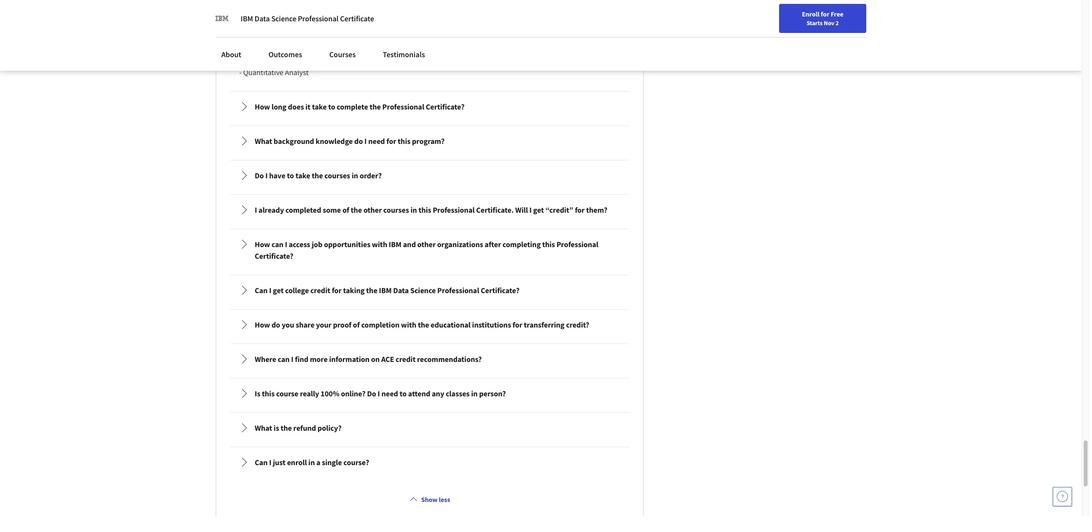 Task type: locate. For each thing, give the bounding box(es) containing it.
0 vertical spatial other
[[364, 205, 382, 215]]

0 vertical spatial ibm
[[241, 14, 253, 23]]

can i just enroll in a single course?
[[255, 457, 369, 467]]

i left "already"
[[255, 205, 257, 215]]

1 vertical spatial data
[[393, 285, 409, 295]]

- left the marketing
[[239, 29, 242, 38]]

certificate? up institutions
[[481, 285, 520, 295]]

0 horizontal spatial with
[[372, 239, 388, 249]]

1 horizontal spatial science
[[411, 285, 436, 295]]

institutions
[[472, 320, 511, 329]]

0 vertical spatial of
[[343, 205, 349, 215]]

i left access
[[285, 239, 287, 249]]

completion
[[361, 320, 400, 329]]

1 horizontal spatial with
[[401, 320, 417, 329]]

what inside what background knowledge do i need for this program? dropdown button
[[255, 136, 272, 146]]

online?
[[341, 389, 366, 398]]

0 vertical spatial certificate?
[[426, 102, 465, 111]]

can for how
[[272, 239, 284, 249]]

take right it on the left of page
[[312, 102, 327, 111]]

to down opens in a new tab "image"
[[400, 389, 407, 398]]

data up completion
[[393, 285, 409, 295]]

do
[[355, 136, 363, 146], [272, 320, 280, 329]]

1 vertical spatial ibm
[[389, 239, 402, 249]]

help center image
[[1057, 491, 1069, 503]]

professional down '"credit"'
[[557, 239, 599, 249]]

ibm data science professional certificate
[[241, 14, 374, 23]]

find your new career link
[[809, 10, 879, 22]]

1 vertical spatial can
[[278, 354, 290, 364]]

show less
[[421, 495, 450, 504]]

how can i access job opportunities with ibm and other organizations after completing this professional certificate?
[[255, 239, 599, 261]]

certificate? down access
[[255, 251, 294, 261]]

this right is
[[262, 389, 275, 398]]

do right online?
[[367, 389, 376, 398]]

of
[[343, 205, 349, 215], [353, 320, 360, 329]]

0 vertical spatial get
[[534, 205, 544, 215]]

courses
[[325, 171, 350, 180], [384, 205, 409, 215]]

0 vertical spatial analyst
[[277, 29, 301, 38]]

- for - operations analyst
[[239, 48, 242, 58]]

take inside 'dropdown button'
[[296, 171, 310, 180]]

professional up "program?"
[[383, 102, 425, 111]]

0 horizontal spatial certificate?
[[255, 251, 294, 261]]

1 vertical spatial of
[[353, 320, 360, 329]]

1 horizontal spatial credit
[[396, 354, 416, 364]]

access
[[289, 239, 310, 249]]

for
[[821, 10, 830, 18], [387, 136, 397, 146], [575, 205, 585, 215], [332, 285, 342, 295], [513, 320, 523, 329]]

0 vertical spatial what
[[255, 136, 272, 146]]

4 - from the top
[[239, 67, 242, 77]]

in inside dropdown button
[[411, 205, 417, 215]]

the right some
[[351, 205, 362, 215]]

and
[[403, 239, 416, 249]]

for inside dropdown button
[[575, 205, 585, 215]]

some
[[323, 205, 341, 215]]

0 vertical spatial science
[[271, 14, 297, 23]]

get right will
[[534, 205, 544, 215]]

the inside dropdown button
[[351, 205, 362, 215]]

is this course really 100% online? do i need to attend any classes in person?
[[255, 389, 506, 398]]

educational
[[431, 320, 471, 329]]

where can i find more information on ace credit recommendations? button
[[232, 345, 629, 373]]

the up completed
[[312, 171, 323, 180]]

1 vertical spatial get
[[273, 285, 284, 295]]

1 vertical spatial courses
[[384, 205, 409, 215]]

2 what from the top
[[255, 423, 272, 433]]

engineer
[[302, 9, 331, 19]]

of right proof
[[353, 320, 360, 329]]

i left college
[[269, 285, 272, 295]]

1 what from the top
[[255, 136, 272, 146]]

of right some
[[343, 205, 349, 215]]

how inside the how can i access job opportunities with ibm and other organizations after completing this professional certificate?
[[255, 239, 270, 249]]

do right knowledge
[[355, 136, 363, 146]]

i already completed some of the other courses in this professional certificate. will i get "credit" for them?
[[255, 205, 608, 215]]

ibm
[[241, 14, 253, 23], [389, 239, 402, 249], [379, 285, 392, 295]]

analyst up - quantitative analyst
[[281, 48, 304, 58]]

0 horizontal spatial to
[[287, 171, 294, 180]]

can inside dropdown button
[[278, 354, 290, 364]]

do inside dropdown button
[[367, 389, 376, 398]]

for right institutions
[[513, 320, 523, 329]]

0 vertical spatial take
[[312, 102, 327, 111]]

list containing - machine learning engineer
[[228, 0, 632, 479]]

1 horizontal spatial do
[[367, 389, 376, 398]]

organizations
[[437, 239, 484, 249]]

testimonials
[[383, 49, 425, 59]]

to inside dropdown button
[[400, 389, 407, 398]]

is
[[274, 423, 279, 433]]

1 vertical spatial your
[[316, 320, 332, 329]]

how left 'you'
[[255, 320, 270, 329]]

the right complete
[[370, 102, 381, 111]]

0 vertical spatial need
[[368, 136, 385, 146]]

ibm right taking in the left bottom of the page
[[379, 285, 392, 295]]

i inside 'dropdown button'
[[266, 171, 268, 180]]

about
[[221, 49, 242, 59]]

ibm left and on the top of the page
[[389, 239, 402, 249]]

credit right college
[[311, 285, 331, 295]]

take for to
[[296, 171, 310, 180]]

1 horizontal spatial get
[[534, 205, 544, 215]]

professional up educational
[[438, 285, 480, 295]]

2 vertical spatial certificate?
[[481, 285, 520, 295]]

will
[[516, 205, 528, 215]]

in up and on the top of the page
[[411, 205, 417, 215]]

credit?
[[566, 320, 590, 329]]

can for can i just enroll in a single course?
[[255, 457, 268, 467]]

1 vertical spatial other
[[418, 239, 436, 249]]

professional inside dropdown button
[[438, 285, 480, 295]]

can inside the how can i access job opportunities with ibm and other organizations after completing this professional certificate?
[[272, 239, 284, 249]]

what background knowledge do i need for this program? button
[[232, 127, 629, 155]]

to right the have
[[287, 171, 294, 180]]

1 vertical spatial credit
[[396, 354, 416, 364]]

1 horizontal spatial data
[[393, 285, 409, 295]]

0 vertical spatial credit
[[311, 285, 331, 295]]

courses left order?
[[325, 171, 350, 180]]

i inside the how can i access job opportunities with ibm and other organizations after completing this professional certificate?
[[285, 239, 287, 249]]

3 - from the top
[[239, 48, 242, 58]]

list
[[228, 0, 632, 479]]

1 vertical spatial take
[[296, 171, 310, 180]]

in left order?
[[352, 171, 358, 180]]

0 vertical spatial do
[[255, 171, 264, 180]]

get inside dropdown button
[[534, 205, 544, 215]]

opens in a new tab image
[[403, 378, 411, 386]]

outcomes
[[269, 49, 302, 59]]

0 vertical spatial can
[[272, 239, 284, 249]]

quantitative
[[243, 67, 284, 77]]

enroll
[[802, 10, 820, 18]]

1 vertical spatial can
[[255, 457, 268, 467]]

in right classes
[[471, 389, 478, 398]]

0 horizontal spatial take
[[296, 171, 310, 180]]

take right the have
[[296, 171, 310, 180]]

1 horizontal spatial certificate?
[[426, 102, 465, 111]]

this right "completing"
[[543, 239, 555, 249]]

2 vertical spatial ibm
[[379, 285, 392, 295]]

what inside what is the refund policy? dropdown button
[[255, 423, 272, 433]]

the right taking in the left bottom of the page
[[366, 285, 378, 295]]

1 vertical spatial to
[[287, 171, 294, 180]]

0 vertical spatial with
[[372, 239, 388, 249]]

what left the background at the left of the page
[[255, 136, 272, 146]]

learning
[[272, 9, 301, 19]]

can left find
[[278, 354, 290, 364]]

2 vertical spatial to
[[400, 389, 407, 398]]

get left college
[[273, 285, 284, 295]]

can left college
[[255, 285, 268, 295]]

other down order?
[[364, 205, 382, 215]]

0 horizontal spatial of
[[343, 205, 349, 215]]

what for what is the refund policy?
[[255, 423, 272, 433]]

analyst for - quantitative analyst
[[285, 67, 309, 77]]

2 vertical spatial how
[[255, 320, 270, 329]]

how long does it take to complete the professional certificate?
[[255, 102, 465, 111]]

ibm up the marketing
[[241, 14, 253, 23]]

1 how from the top
[[255, 102, 270, 111]]

courses inside 'dropdown button'
[[325, 171, 350, 180]]

any
[[432, 389, 445, 398]]

0 horizontal spatial courses
[[325, 171, 350, 180]]

0 vertical spatial data
[[255, 14, 270, 23]]

about link
[[216, 44, 247, 65]]

for left taking in the left bottom of the page
[[332, 285, 342, 295]]

need left the attend
[[382, 389, 398, 398]]

0 horizontal spatial data
[[255, 14, 270, 23]]

courses
[[329, 49, 356, 59]]

1 vertical spatial analyst
[[281, 48, 304, 58]]

do
[[255, 171, 264, 180], [367, 389, 376, 398]]

0 horizontal spatial get
[[273, 285, 284, 295]]

1 vertical spatial science
[[411, 285, 436, 295]]

can left just
[[255, 457, 268, 467]]

1 horizontal spatial of
[[353, 320, 360, 329]]

1 vertical spatial do
[[272, 320, 280, 329]]

completed
[[286, 205, 321, 215]]

analyst
[[277, 29, 301, 38], [281, 48, 304, 58], [285, 67, 309, 77]]

2 can from the top
[[255, 457, 268, 467]]

2 horizontal spatial to
[[400, 389, 407, 398]]

i left the have
[[266, 171, 268, 180]]

starts
[[807, 19, 823, 27]]

take
[[312, 102, 327, 111], [296, 171, 310, 180]]

can for can i get college credit for taking the ibm data science professional certificate?
[[255, 285, 268, 295]]

data
[[255, 14, 270, 23], [393, 285, 409, 295]]

1 horizontal spatial other
[[418, 239, 436, 249]]

0 vertical spatial how
[[255, 102, 270, 111]]

for up "nov"
[[821, 10, 830, 18]]

certificate? inside the how can i access job opportunities with ibm and other organizations after completing this professional certificate?
[[255, 251, 294, 261]]

0 vertical spatial can
[[255, 285, 268, 295]]

it
[[306, 102, 311, 111]]

get inside dropdown button
[[273, 285, 284, 295]]

this inside dropdown button
[[419, 205, 432, 215]]

how for how do you share your proof of completion with the educational institutions for transferring credit?
[[255, 320, 270, 329]]

3 how from the top
[[255, 320, 270, 329]]

this left "program?"
[[398, 136, 411, 146]]

100%
[[321, 389, 340, 398]]

1 can from the top
[[255, 285, 268, 295]]

enroll for free starts nov 2
[[802, 10, 844, 27]]

what is the refund policy?
[[255, 423, 342, 433]]

professional up organizations
[[433, 205, 475, 215]]

other right and on the top of the page
[[418, 239, 436, 249]]

2 horizontal spatial certificate?
[[481, 285, 520, 295]]

single
[[322, 457, 342, 467]]

take inside dropdown button
[[312, 102, 327, 111]]

opportunities
[[324, 239, 371, 249]]

in inside 'dropdown button'
[[352, 171, 358, 180]]

what background knowledge do i need for this program?
[[255, 136, 445, 146]]

1 vertical spatial do
[[367, 389, 376, 398]]

need
[[368, 136, 385, 146], [382, 389, 398, 398]]

take for it
[[312, 102, 327, 111]]

0 vertical spatial to
[[328, 102, 335, 111]]

science up how do you share your proof of completion with the educational institutions for transferring credit?
[[411, 285, 436, 295]]

i
[[365, 136, 367, 146], [266, 171, 268, 180], [255, 205, 257, 215], [530, 205, 532, 215], [285, 239, 287, 249], [269, 285, 272, 295], [291, 354, 294, 364], [378, 389, 380, 398], [269, 457, 272, 467]]

how down "already"
[[255, 239, 270, 249]]

0 horizontal spatial do
[[255, 171, 264, 180]]

with right completion
[[401, 320, 417, 329]]

1 horizontal spatial your
[[827, 11, 840, 20]]

1 vertical spatial certificate?
[[255, 251, 294, 261]]

how left 'long'
[[255, 102, 270, 111]]

2
[[836, 19, 839, 27]]

where
[[255, 354, 276, 364]]

analyst down outcomes on the left top
[[285, 67, 309, 77]]

None search field
[[138, 6, 371, 25]]

0 horizontal spatial your
[[316, 320, 332, 329]]

- left operations
[[239, 48, 242, 58]]

- down about "link"
[[239, 67, 242, 77]]

this down do i have to take the courses in order? 'dropdown button'
[[419, 205, 432, 215]]

how do you share your proof of completion with the educational institutions for transferring credit?
[[255, 320, 590, 329]]

1 horizontal spatial do
[[355, 136, 363, 146]]

policy?
[[318, 423, 342, 433]]

do left 'you'
[[272, 320, 280, 329]]

what for what background knowledge do i need for this program?
[[255, 136, 272, 146]]

professional inside the how can i access job opportunities with ibm and other organizations after completing this professional certificate?
[[557, 239, 599, 249]]

marketing
[[243, 29, 276, 38]]

to left complete
[[328, 102, 335, 111]]

the
[[370, 102, 381, 111], [312, 171, 323, 180], [351, 205, 362, 215], [366, 285, 378, 295], [418, 320, 429, 329], [281, 423, 292, 433]]

1 vertical spatial with
[[401, 320, 417, 329]]

with left and on the top of the page
[[372, 239, 388, 249]]

1 vertical spatial how
[[255, 239, 270, 249]]

- for - quantitative analyst
[[239, 67, 242, 77]]

can
[[272, 239, 284, 249], [278, 354, 290, 364]]

2 how from the top
[[255, 239, 270, 249]]

nov
[[824, 19, 835, 27]]

1 horizontal spatial take
[[312, 102, 327, 111]]

certificate?
[[426, 102, 465, 111], [255, 251, 294, 261], [481, 285, 520, 295]]

0 vertical spatial your
[[827, 11, 840, 20]]

this
[[398, 136, 411, 146], [419, 205, 432, 215], [543, 239, 555, 249], [262, 389, 275, 398]]

2 vertical spatial analyst
[[285, 67, 309, 77]]

how inside how long does it take to complete the professional certificate? dropdown button
[[255, 102, 270, 111]]

1 - from the top
[[239, 9, 242, 19]]

what left is
[[255, 423, 272, 433]]

1 horizontal spatial courses
[[384, 205, 409, 215]]

for left them?
[[575, 205, 585, 215]]

2 - from the top
[[239, 29, 242, 38]]

-
[[239, 9, 242, 19], [239, 29, 242, 38], [239, 48, 242, 58], [239, 67, 242, 77]]

credit right ace
[[396, 354, 416, 364]]

professional
[[298, 14, 339, 23], [383, 102, 425, 111], [433, 205, 475, 215], [557, 239, 599, 249], [438, 285, 480, 295]]

them?
[[587, 205, 608, 215]]

need up order?
[[368, 136, 385, 146]]

is
[[255, 389, 261, 398]]

how inside "how do you share your proof of completion with the educational institutions for transferring credit?" dropdown button
[[255, 320, 270, 329]]

just
[[273, 457, 286, 467]]

data up the marketing
[[255, 14, 270, 23]]

science up - marketing analyst on the left of the page
[[271, 14, 297, 23]]

1 horizontal spatial to
[[328, 102, 335, 111]]

0 vertical spatial courses
[[325, 171, 350, 180]]

can left access
[[272, 239, 284, 249]]

- left "machine"
[[239, 9, 242, 19]]

courses up and on the top of the page
[[384, 205, 409, 215]]

can
[[255, 285, 268, 295], [255, 457, 268, 467]]

do left the have
[[255, 171, 264, 180]]

to
[[328, 102, 335, 111], [287, 171, 294, 180], [400, 389, 407, 398]]

0 horizontal spatial other
[[364, 205, 382, 215]]

analyst down learning
[[277, 29, 301, 38]]

1 vertical spatial what
[[255, 423, 272, 433]]

certificate? up what background knowledge do i need for this program? dropdown button
[[426, 102, 465, 111]]



Task type: vqa. For each thing, say whether or not it's contained in the screenshot.
right Data
yes



Task type: describe. For each thing, give the bounding box(es) containing it.
this inside the how can i access job opportunities with ibm and other organizations after completing this professional certificate?
[[543, 239, 555, 249]]

courses inside i already completed some of the other courses in this professional certificate. will i get "credit" for them? dropdown button
[[384, 205, 409, 215]]

how for how long does it take to complete the professional certificate?
[[255, 102, 270, 111]]

how do you share your proof of completion with the educational institutions for transferring credit? button
[[232, 311, 629, 338]]

program?
[[412, 136, 445, 146]]

course?
[[344, 457, 369, 467]]

new
[[842, 11, 854, 20]]

the right is
[[281, 423, 292, 433]]

do i have to take the courses in order? button
[[232, 162, 629, 189]]

complete
[[337, 102, 368, 111]]

"credit"
[[546, 205, 574, 215]]

how for how can i access job opportunities with ibm and other organizations after completing this professional certificate?
[[255, 239, 270, 249]]

i right online?
[[378, 389, 380, 398]]

0 vertical spatial do
[[355, 136, 363, 146]]

do inside 'dropdown button'
[[255, 171, 264, 180]]

analyst for - operations analyst
[[281, 48, 304, 58]]

course
[[276, 389, 299, 398]]

refund
[[294, 423, 316, 433]]

find
[[814, 11, 826, 20]]

show less button
[[406, 491, 454, 508]]

- for - machine learning engineer
[[239, 9, 242, 19]]

for left "program?"
[[387, 136, 397, 146]]

science inside dropdown button
[[411, 285, 436, 295]]

do i have to take the courses in order?
[[255, 171, 382, 180]]

i already completed some of the other courses in this professional certificate. will i get "credit" for them? button
[[232, 196, 629, 223]]

show
[[421, 495, 438, 504]]

the left educational
[[418, 320, 429, 329]]

i left just
[[269, 457, 272, 467]]

proof
[[333, 320, 352, 329]]

- operations analyst
[[239, 48, 304, 58]]

less
[[439, 495, 450, 504]]

ace
[[381, 354, 394, 364]]

after
[[485, 239, 501, 249]]

more
[[310, 354, 328, 364]]

- quantitative analyst
[[239, 67, 309, 77]]

your inside "link"
[[827, 11, 840, 20]]

can i get college credit for taking the ibm data science professional certificate?
[[255, 285, 520, 295]]

outcomes link
[[263, 44, 308, 65]]

your inside dropdown button
[[316, 320, 332, 329]]

in left a
[[309, 457, 315, 467]]

of inside dropdown button
[[343, 205, 349, 215]]

0 horizontal spatial credit
[[311, 285, 331, 295]]

you
[[282, 320, 294, 329]]

machine
[[243, 9, 271, 19]]

for inside enroll for free starts nov 2
[[821, 10, 830, 18]]

where can i find more information on ace credit recommendations?
[[255, 354, 482, 364]]

taking
[[343, 285, 365, 295]]

i right will
[[530, 205, 532, 215]]

can for where
[[278, 354, 290, 364]]

with inside the how can i access job opportunities with ibm and other organizations after completing this professional certificate?
[[372, 239, 388, 249]]

- marketing analyst
[[239, 29, 301, 38]]

to inside 'dropdown button'
[[287, 171, 294, 180]]

how long does it take to complete the professional certificate? button
[[232, 93, 629, 120]]

find
[[295, 354, 309, 364]]

background
[[274, 136, 314, 146]]

- machine learning engineer
[[239, 9, 331, 19]]

job
[[312, 239, 323, 249]]

certificate.
[[477, 205, 514, 215]]

can i get college credit for taking the ibm data science professional certificate? button
[[232, 277, 629, 304]]

can i just enroll in a single course? button
[[232, 449, 629, 476]]

0 horizontal spatial science
[[271, 14, 297, 23]]

ibm inside dropdown button
[[379, 285, 392, 295]]

find your new career
[[814, 11, 874, 20]]

certificate? inside how long does it take to complete the professional certificate? dropdown button
[[426, 102, 465, 111]]

person?
[[479, 389, 506, 398]]

really
[[300, 389, 319, 398]]

ibm image
[[216, 12, 229, 25]]

testimonials link
[[377, 44, 431, 65]]

the inside 'dropdown button'
[[312, 171, 323, 180]]

is this course really 100% online? do i need to attend any classes in person? button
[[232, 380, 629, 407]]

with inside dropdown button
[[401, 320, 417, 329]]

classes
[[446, 389, 470, 398]]

analyst for - marketing analyst
[[277, 29, 301, 38]]

1 vertical spatial need
[[382, 389, 398, 398]]

to inside dropdown button
[[328, 102, 335, 111]]

what is the refund policy? button
[[232, 414, 629, 441]]

college
[[285, 285, 309, 295]]

the inside dropdown button
[[370, 102, 381, 111]]

a
[[317, 457, 321, 467]]

professional left certificate
[[298, 14, 339, 23]]

transferring
[[524, 320, 565, 329]]

completing
[[503, 239, 541, 249]]

of inside dropdown button
[[353, 320, 360, 329]]

does
[[288, 102, 304, 111]]

ibm inside the how can i access job opportunities with ibm and other organizations after completing this professional certificate?
[[389, 239, 402, 249]]

courses link
[[324, 44, 362, 65]]

career
[[856, 11, 874, 20]]

long
[[272, 102, 287, 111]]

- for - marketing analyst
[[239, 29, 242, 38]]

0 horizontal spatial do
[[272, 320, 280, 329]]

other inside dropdown button
[[364, 205, 382, 215]]

knowledge
[[316, 136, 353, 146]]

on
[[371, 354, 380, 364]]

i right knowledge
[[365, 136, 367, 146]]

certificate? inside can i get college credit for taking the ibm data science professional certificate? dropdown button
[[481, 285, 520, 295]]

other inside the how can i access job opportunities with ibm and other organizations after completing this professional certificate?
[[418, 239, 436, 249]]

enroll
[[287, 457, 307, 467]]

already
[[259, 205, 284, 215]]

i left find
[[291, 354, 294, 364]]

operations
[[243, 48, 279, 58]]

how can i access job opportunities with ibm and other organizations after completing this professional certificate? button
[[232, 231, 629, 269]]

professional inside dropdown button
[[433, 205, 475, 215]]

share
[[296, 320, 315, 329]]

data inside dropdown button
[[393, 285, 409, 295]]

information
[[329, 354, 370, 364]]

certificate
[[340, 14, 374, 23]]

free
[[831, 10, 844, 18]]

attend
[[408, 389, 431, 398]]



